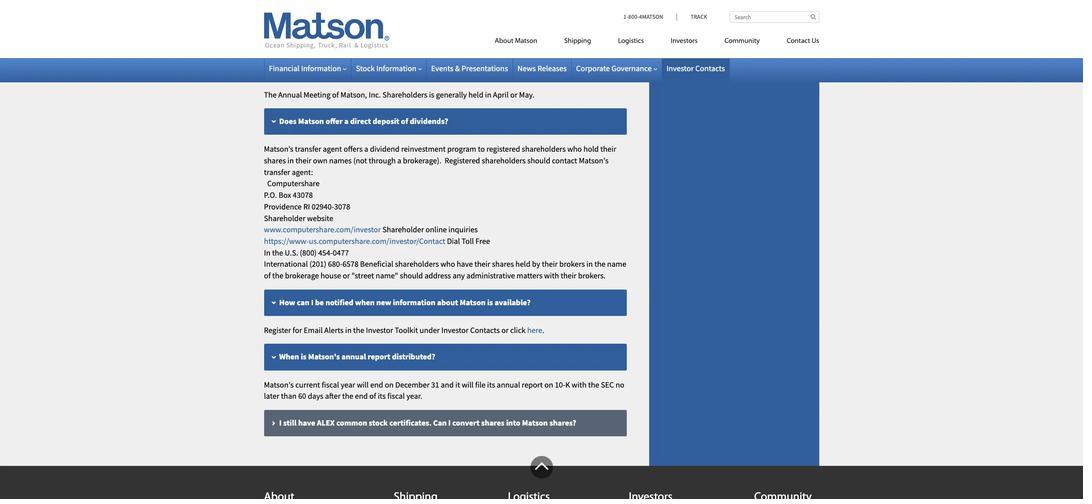 Task type: vqa. For each thing, say whether or not it's contained in the screenshot.
2nd $90.01 from right
no



Task type: describe. For each thing, give the bounding box(es) containing it.
offers
[[344, 144, 363, 154]]

0 vertical spatial contacts
[[696, 63, 725, 73]]

when is matson's annual meeting of shareholders?
[[279, 62, 458, 72]]

0477 inside 'matson's transfer agent offers a dividend reinvestment program to registered shareholders who hold their shares in their own names (not through a brokerage).  registered shareholders should contact matson's transfer agent: computershare p.o. box 43078 providence ri 02940-3078 shareholder website www.computershare.com/investor shareholder online inquiries https://www-us.computershare.com/investor/contact dial toll free in the u.s. (800) 454-0477 international (201) 680-6578  beneficial shareholders who have their shares held by their brokers in the name of the brokerage house or "street name" should address any administrative matters with their brokers.'
[[333, 248, 349, 258]]

matters inside https://www-us.computershare.com/investor/contact in the u.s. (800) 454-0477 international (201) 680-6578  beneficial shareholders who have their shares held by their brokers in the name of the brokerage house or "street name" should address any administrative matters with their brokers.
[[517, 35, 543, 45]]

1 vertical spatial a
[[365, 144, 369, 154]]

does
[[279, 116, 297, 126]]

meeting inside tab
[[368, 62, 397, 72]]

events & presentations link
[[431, 63, 508, 73]]

april
[[493, 89, 509, 100]]

us
[[812, 38, 820, 45]]

about
[[495, 38, 514, 45]]

1 vertical spatial end
[[355, 391, 368, 402]]

1 horizontal spatial transfer
[[295, 144, 321, 154]]

should inside https://www-us.computershare.com/investor/contact in the u.s. (800) 454-0477 international (201) 680-6578  beneficial shareholders who have their shares held by their brokers in the name of the brokerage house or "street name" should address any administrative matters with their brokers.
[[400, 35, 423, 45]]

about
[[437, 297, 458, 308]]

Search search field
[[730, 11, 820, 23]]

when for when is matson's annual report distributed?
[[279, 352, 299, 362]]

can
[[433, 418, 447, 428]]

click
[[511, 325, 526, 335]]

direct
[[350, 116, 371, 126]]

stock information link
[[356, 63, 422, 73]]

brokers. inside 'matson's transfer agent offers a dividend reinvestment program to registered shareholders who hold their shares in their own names (not through a brokerage).  registered shareholders should contact matson's transfer agent: computershare p.o. box 43078 providence ri 02940-3078 shareholder website www.computershare.com/investor shareholder online inquiries https://www-us.computershare.com/investor/contact dial toll free in the u.s. (800) 454-0477 international (201) 680-6578  beneficial shareholders who have their shares held by their brokers in the name of the brokerage house or "street name" should address any administrative matters with their brokers.'
[[578, 271, 606, 281]]

file
[[475, 380, 486, 390]]

of inside 'matson's transfer agent offers a dividend reinvestment program to registered shareholders who hold their shares in their own names (not through a brokerage).  registered shareholders should contact matson's transfer agent: computershare p.o. box 43078 providence ri 02940-3078 shareholder website www.computershare.com/investor shareholder online inquiries https://www-us.computershare.com/investor/contact dial toll free in the u.s. (800) 454-0477 international (201) 680-6578  beneficial shareholders who have their shares held by their brokers in the name of the brokerage house or "street name" should address any administrative matters with their brokers.'
[[264, 271, 271, 281]]

how can i be notified when new information about matson is available? tab panel
[[264, 325, 627, 336]]

10-
[[555, 380, 566, 390]]

shares inside i still have alex common stock certificates.  can i convert shares into matson shares? tab
[[482, 418, 505, 428]]

alex
[[317, 418, 335, 428]]

after
[[325, 391, 341, 402]]

under
[[420, 325, 440, 335]]

who inside https://www-us.computershare.com/investor/contact in the u.s. (800) 454-0477 international (201) 680-6578  beneficial shareholders who have their shares held by their brokers in the name of the brokerage house or "street name" should address any administrative matters with their brokers.
[[441, 23, 455, 34]]

search image
[[811, 14, 817, 20]]

own
[[313, 155, 328, 166]]

1 vertical spatial fiscal
[[388, 391, 405, 402]]

may.
[[519, 89, 535, 100]]

any inside https://www-us.computershare.com/investor/contact in the u.s. (800) 454-0477 international (201) 680-6578  beneficial shareholders who have their shares held by their brokers in the name of the brokerage house or "street name" should address any administrative matters with their brokers.
[[453, 35, 465, 45]]

shareholders?
[[407, 62, 458, 72]]

1-800-4matson
[[624, 13, 664, 21]]

beneficial inside 'matson's transfer agent offers a dividend reinvestment program to registered shareholders who hold their shares in their own names (not through a brokerage).  registered shareholders should contact matson's transfer agent: computershare p.o. box 43078 providence ri 02940-3078 shareholder website www.computershare.com/investor shareholder online inquiries https://www-us.computershare.com/investor/contact dial toll free in the u.s. (800) 454-0477 international (201) 680-6578  beneficial shareholders who have their shares held by their brokers in the name of the brokerage house or "street name" should address any administrative matters with their brokers.'
[[360, 259, 394, 269]]

toolkit
[[395, 325, 418, 335]]

1-800-4matson link
[[624, 13, 677, 21]]

alerts
[[325, 325, 344, 335]]

6578 inside 'matson's transfer agent offers a dividend reinvestment program to registered shareholders who hold their shares in their own names (not through a brokerage).  registered shareholders should contact matson's transfer agent: computershare p.o. box 43078 providence ri 02940-3078 shareholder website www.computershare.com/investor shareholder online inquiries https://www-us.computershare.com/investor/contact dial toll free in the u.s. (800) 454-0477 international (201) 680-6578  beneficial shareholders who have their shares held by their brokers in the name of the brokerage house or "street name" should address any administrative matters with their brokers.'
[[343, 259, 359, 269]]

annual inside tab
[[342, 62, 367, 72]]

(not
[[353, 155, 367, 166]]

into
[[506, 418, 521, 428]]

brokerage inside https://www-us.computershare.com/investor/contact in the u.s. (800) 454-0477 international (201) 680-6578  beneficial shareholders who have their shares held by their brokers in the name of the brokerage house or "street name" should address any administrative matters with their brokers.
[[285, 35, 319, 45]]

community
[[725, 38, 760, 45]]

the
[[264, 89, 277, 100]]

logistics
[[618, 38, 644, 45]]

with inside 'matson's transfer agent offers a dividend reinvestment program to registered shareholders who hold their shares in their own names (not through a brokerage).  registered shareholders should contact matson's transfer agent: computershare p.o. box 43078 providence ri 02940-3078 shareholder website www.computershare.com/investor shareholder online inquiries https://www-us.computershare.com/investor/contact dial toll free in the u.s. (800) 454-0477 international (201) 680-6578  beneficial shareholders who have their shares held by their brokers in the name of the brokerage house or "street name" should address any administrative matters with their brokers.'
[[544, 271, 559, 281]]

shipping link
[[551, 33, 605, 52]]

certificates.
[[390, 418, 432, 428]]

reinvestment
[[401, 144, 446, 154]]

email
[[304, 325, 323, 335]]

days
[[308, 391, 324, 402]]

with inside matson's current fiscal year will end on december 31 and it will file its annual report on 10-k with the sec no later than 60 days after the end of its fiscal year.
[[572, 380, 587, 390]]

by inside https://www-us.computershare.com/investor/contact in the u.s. (800) 454-0477 international (201) 680-6578  beneficial shareholders who have their shares held by their brokers in the name of the brokerage house or "street name" should address any administrative matters with their brokers.
[[532, 23, 541, 34]]

"street inside https://www-us.computershare.com/investor/contact in the u.s. (800) 454-0477 international (201) 680-6578  beneficial shareholders who have their shares held by their brokers in the name of the brokerage house or "street name" should address any administrative matters with their brokers.
[[352, 35, 374, 45]]

here
[[528, 325, 543, 335]]

about matson link
[[482, 33, 551, 52]]

held inside https://www-us.computershare.com/investor/contact in the u.s. (800) 454-0477 international (201) 680-6578  beneficial shareholders who have their shares held by their brokers in the name of the brokerage house or "street name" should address any administrative matters with their brokers.
[[516, 23, 531, 34]]

2 vertical spatial a
[[398, 155, 402, 166]]

how can i be notified when new information about matson is available? tab
[[264, 290, 627, 317]]

1 on from the left
[[385, 380, 394, 390]]

held inside 'matson's transfer agent offers a dividend reinvestment program to registered shareholders who hold their shares in their own names (not through a brokerage).  registered shareholders should contact matson's transfer agent: computershare p.o. box 43078 providence ri 02940-3078 shareholder website www.computershare.com/investor shareholder online inquiries https://www-us.computershare.com/investor/contact dial toll free in the u.s. (800) 454-0477 international (201) 680-6578  beneficial shareholders who have their shares held by their brokers in the name of the brokerage house or "street name" should address any administrative matters with their brokers.'
[[516, 259, 531, 269]]

shares inside https://www-us.computershare.com/investor/contact in the u.s. (800) 454-0477 international (201) 680-6578  beneficial shareholders who have their shares held by their brokers in the name of the brokerage house or "street name" should address any administrative matters with their brokers.
[[492, 23, 514, 34]]

register
[[264, 325, 291, 335]]

news
[[518, 63, 536, 73]]

6578 inside https://www-us.computershare.com/investor/contact in the u.s. (800) 454-0477 international (201) 680-6578  beneficial shareholders who have their shares held by their brokers in the name of the brokerage house or "street name" should address any administrative matters with their brokers.
[[343, 23, 359, 34]]

1 will from the left
[[357, 380, 369, 390]]

dividend
[[370, 144, 400, 154]]

1 vertical spatial its
[[378, 391, 386, 402]]

i still have alex common stock certificates.  can i convert shares into matson shares? tab
[[264, 410, 627, 437]]

shareholders down registered
[[482, 155, 526, 166]]

matson's inside 'matson's transfer agent offers a dividend reinvestment program to registered shareholders who hold their shares in their own names (not through a brokerage).  registered shareholders should contact matson's transfer agent: computershare p.o. box 43078 providence ri 02940-3078 shareholder website www.computershare.com/investor shareholder online inquiries https://www-us.computershare.com/investor/contact dial toll free in the u.s. (800) 454-0477 international (201) 680-6578  beneficial shareholders who have their shares held by their brokers in the name of the brokerage house or "street name" should address any administrative matters with their brokers.'
[[579, 155, 609, 166]]

inquiries
[[449, 225, 478, 235]]

stock information
[[356, 63, 417, 73]]

events
[[431, 63, 454, 73]]

agent
[[323, 144, 342, 154]]

investors
[[671, 38, 698, 45]]

financial information link
[[269, 63, 347, 73]]

and
[[441, 380, 454, 390]]

with inside https://www-us.computershare.com/investor/contact in the u.s. (800) 454-0477 international (201) 680-6578  beneficial shareholders who have their shares held by their brokers in the name of the brokerage house or "street name" should address any administrative matters with their brokers.
[[544, 35, 559, 45]]

does matson offer a direct deposit of dividends? tab
[[264, 109, 627, 135]]

matson,
[[341, 89, 367, 100]]

43078
[[293, 190, 313, 200]]

house inside 'matson's transfer agent offers a dividend reinvestment program to registered shareholders who hold their shares in their own names (not through a brokerage).  registered shareholders should contact matson's transfer agent: computershare p.o. box 43078 providence ri 02940-3078 shareholder website www.computershare.com/investor shareholder online inquiries https://www-us.computershare.com/investor/contact dial toll free in the u.s. (800) 454-0477 international (201) 680-6578  beneficial shareholders who have their shares held by their brokers in the name of the brokerage house or "street name" should address any administrative matters with their brokers.'
[[321, 271, 341, 281]]

name inside 'matson's transfer agent offers a dividend reinvestment program to registered shareholders who hold their shares in their own names (not through a brokerage).  registered shareholders should contact matson's transfer agent: computershare p.o. box 43078 providence ri 02940-3078 shareholder website www.computershare.com/investor shareholder online inquiries https://www-us.computershare.com/investor/contact dial toll free in the u.s. (800) 454-0477 international (201) 680-6578  beneficial shareholders who have their shares held by their brokers in the name of the brokerage house or "street name" should address any administrative matters with their brokers.'
[[608, 259, 627, 269]]

the annual meeting of matson, inc. shareholders is generally held in april or may.
[[264, 89, 535, 100]]

investors link
[[658, 33, 712, 52]]

0 vertical spatial shareholder
[[264, 213, 306, 223]]

have inside tab
[[298, 418, 316, 428]]

is inside 'tab'
[[301, 352, 307, 362]]

1-
[[624, 13, 629, 21]]

report inside matson's current fiscal year will end on december 31 and it will file its annual report on 10-k with the sec no later than 60 days after the end of its fiscal year.
[[522, 380, 543, 390]]

shares up available?
[[492, 259, 514, 269]]

contact us link
[[774, 33, 820, 52]]

or inside 'matson's transfer agent offers a dividend reinvestment program to registered shareholders who hold their shares in their own names (not through a brokerage).  registered shareholders should contact matson's transfer agent: computershare p.o. box 43078 providence ri 02940-3078 shareholder website www.computershare.com/investor shareholder online inquiries https://www-us.computershare.com/investor/contact dial toll free in the u.s. (800) 454-0477 international (201) 680-6578  beneficial shareholders who have their shares held by their brokers in the name of the brokerage house or "street name" should address any administrative matters with their brokers.'
[[343, 271, 350, 281]]

https://www- inside https://www-us.computershare.com/investor/contact in the u.s. (800) 454-0477 international (201) 680-6578  beneficial shareholders who have their shares held by their brokers in the name of the brokerage house or "street name" should address any administrative matters with their brokers.
[[264, 0, 309, 11]]

shareholders inside https://www-us.computershare.com/investor/contact in the u.s. (800) 454-0477 international (201) 680-6578  beneficial shareholders who have their shares held by their brokers in the name of the brokerage house or "street name" should address any administrative matters with their brokers.
[[395, 23, 439, 34]]

financial information
[[269, 63, 341, 73]]

corporate governance
[[577, 63, 652, 73]]

free
[[476, 236, 490, 246]]

contact
[[787, 38, 811, 45]]

in inside https://www-us.computershare.com/investor/contact in the u.s. (800) 454-0477 international (201) 680-6578  beneficial shareholders who have their shares held by their brokers in the name of the brokerage house or "street name" should address any administrative matters with their brokers.
[[264, 12, 271, 22]]

i inside tab
[[311, 297, 314, 308]]

annual inside 'tab'
[[342, 352, 366, 362]]

for
[[293, 325, 302, 335]]

when is matson's annual report distributed?
[[279, 352, 436, 362]]

website
[[307, 213, 333, 223]]

brokers inside https://www-us.computershare.com/investor/contact in the u.s. (800) 454-0477 international (201) 680-6578  beneficial shareholders who have their shares held by their brokers in the name of the brokerage house or "street name" should address any administrative matters with their brokers.
[[560, 23, 585, 34]]

shares down 'matson's'
[[264, 155, 286, 166]]

program
[[448, 144, 477, 154]]

in inside tab panel
[[345, 325, 352, 335]]

how can i be notified when new information about matson is available?
[[279, 297, 531, 308]]

when for when is matson's annual meeting of shareholders?
[[279, 62, 299, 72]]

available?
[[495, 297, 531, 308]]

0 horizontal spatial i
[[279, 418, 282, 428]]

any inside 'matson's transfer agent offers a dividend reinvestment program to registered shareholders who hold their shares in their own names (not through a brokerage).  registered shareholders should contact matson's transfer agent: computershare p.o. box 43078 providence ri 02940-3078 shareholder website www.computershare.com/investor shareholder online inquiries https://www-us.computershare.com/investor/contact dial toll free in the u.s. (800) 454-0477 international (201) 680-6578  beneficial shareholders who have their shares held by their brokers in the name of the brokerage house or "street name" should address any administrative matters with their brokers.'
[[453, 271, 465, 281]]

is inside tab
[[488, 297, 493, 308]]

or inside https://www-us.computershare.com/investor/contact in the u.s. (800) 454-0477 international (201) 680-6578  beneficial shareholders who have their shares held by their brokers in the name of the brokerage house or "street name" should address any administrative matters with their brokers.
[[343, 35, 350, 45]]

still
[[283, 418, 297, 428]]

shipping
[[565, 38, 592, 45]]

matson's current fiscal year will end on december 31 and it will file its annual report on 10-k with the sec no later than 60 days after the end of its fiscal year.
[[264, 380, 625, 402]]

presentations
[[462, 63, 508, 73]]

how do i change my mailing address, replace lost stock certificates, change the name on my stock certificate or transfer ownership? tab panel
[[264, 0, 627, 46]]

680- inside https://www-us.computershare.com/investor/contact in the u.s. (800) 454-0477 international (201) 680-6578  beneficial shareholders who have their shares held by their brokers in the name of the brokerage house or "street name" should address any administrative matters with their brokers.
[[328, 23, 343, 34]]

annual inside matson's current fiscal year will end on december 31 and it will file its annual report on 10-k with the sec no later than 60 days after the end of its fiscal year.
[[497, 380, 521, 390]]

have inside https://www-us.computershare.com/investor/contact in the u.s. (800) 454-0477 international (201) 680-6578  beneficial shareholders who have their shares held by their brokers in the name of the brokerage house or "street name" should address any administrative matters with their brokers.
[[457, 23, 473, 34]]

information
[[393, 297, 436, 308]]

about matson
[[495, 38, 538, 45]]

us.computershare.com/investor/contact inside 'matson's transfer agent offers a dividend reinvestment program to registered shareholders who hold their shares in their own names (not through a brokerage).  registered shareholders should contact matson's transfer agent: computershare p.o. box 43078 providence ri 02940-3078 shareholder website www.computershare.com/investor shareholder online inquiries https://www-us.computershare.com/investor/contact dial toll free in the u.s. (800) 454-0477 international (201) 680-6578  beneficial shareholders who have their shares held by their brokers in the name of the brokerage house or "street name" should address any administrative matters with their brokers.'
[[309, 236, 446, 246]]

events & presentations
[[431, 63, 508, 73]]

can
[[297, 297, 310, 308]]

dial
[[447, 236, 460, 246]]

matson's
[[264, 144, 294, 154]]

3078
[[334, 202, 350, 212]]

computershare
[[267, 178, 320, 189]]

2 on from the left
[[545, 380, 554, 390]]

year.
[[407, 391, 423, 402]]

distributed?
[[392, 352, 436, 362]]

matson's inside matson's current fiscal year will end on december 31 and it will file its annual report on 10-k with the sec no later than 60 days after the end of its fiscal year.
[[264, 380, 294, 390]]

0477 inside https://www-us.computershare.com/investor/contact in the u.s. (800) 454-0477 international (201) 680-6578  beneficial shareholders who have their shares held by their brokers in the name of the brokerage house or "street name" should address any administrative matters with their brokers.
[[333, 12, 349, 22]]

of inside matson's current fiscal year will end on december 31 and it will file its annual report on 10-k with the sec no later than 60 days after the end of its fiscal year.
[[370, 391, 376, 402]]

than
[[281, 391, 297, 402]]

1 horizontal spatial investor
[[442, 325, 469, 335]]



Task type: locate. For each thing, give the bounding box(es) containing it.
shareholder left 'online'
[[383, 225, 424, 235]]

6578 up "notified"
[[343, 259, 359, 269]]

held inside when is matson's annual meeting of shareholders? tab panel
[[469, 89, 484, 100]]

0 vertical spatial brokers
[[560, 23, 585, 34]]

2 horizontal spatial investor
[[667, 63, 694, 73]]

is left available?
[[488, 297, 493, 308]]

None search field
[[730, 11, 820, 23]]

when inside 'tab'
[[279, 352, 299, 362]]

454- inside 'matson's transfer agent offers a dividend reinvestment program to registered shareholders who hold their shares in their own names (not through a brokerage).  registered shareholders should contact matson's transfer agent: computershare p.o. box 43078 providence ri 02940-3078 shareholder website www.computershare.com/investor shareholder online inquiries https://www-us.computershare.com/investor/contact dial toll free in the u.s. (800) 454-0477 international (201) 680-6578  beneficial shareholders who have their shares held by their brokers in the name of the brokerage house or "street name" should address any administrative matters with their brokers.'
[[319, 248, 333, 258]]

0 vertical spatial transfer
[[295, 144, 321, 154]]

investor left the toolkit
[[366, 325, 393, 335]]

u.s. inside 'matson's transfer agent offers a dividend reinvestment program to registered shareholders who hold their shares in their own names (not through a brokerage).  registered shareholders should contact matson's transfer agent: computershare p.o. box 43078 providence ri 02940-3078 shareholder website www.computershare.com/investor shareholder online inquiries https://www-us.computershare.com/investor/contact dial toll free in the u.s. (800) 454-0477 international (201) 680-6578  beneficial shareholders who have their shares held by their brokers in the name of the brokerage house or "street name" should address any administrative matters with their brokers.'
[[285, 248, 298, 258]]

held
[[516, 23, 531, 34], [469, 89, 484, 100], [516, 259, 531, 269]]

https://www-us.computershare.com/investor/contact link up matson image
[[264, 0, 446, 11]]

any up about
[[453, 271, 465, 281]]

0 horizontal spatial end
[[355, 391, 368, 402]]

1 information from the left
[[301, 63, 341, 73]]

2 (800) from the top
[[300, 248, 317, 258]]

https://www-us.computershare.com/investor/contact link inside how do i change my mailing address, replace lost stock certificates, change the name on my stock certificate or transfer ownership? tab panel
[[264, 0, 446, 11]]

or inside tab panel
[[502, 325, 509, 335]]

later
[[264, 391, 280, 402]]

international inside https://www-us.computershare.com/investor/contact in the u.s. (800) 454-0477 international (201) 680-6578  beneficial shareholders who have their shares held by their brokers in the name of the brokerage house or "street name" should address any administrative matters with their brokers.
[[264, 23, 308, 34]]

by
[[532, 23, 541, 34], [532, 259, 541, 269]]

2 (201) from the top
[[310, 259, 327, 269]]

annual right the
[[278, 89, 302, 100]]

1 vertical spatial by
[[532, 259, 541, 269]]

releases
[[538, 63, 567, 73]]

any up &
[[453, 35, 465, 45]]

1 0477 from the top
[[333, 12, 349, 22]]

60
[[298, 391, 306, 402]]

1 (201) from the top
[[310, 23, 327, 34]]

investor right under
[[442, 325, 469, 335]]

meeting inside tab panel
[[304, 89, 331, 100]]

or
[[343, 35, 350, 45], [511, 89, 518, 100], [343, 271, 350, 281], [502, 325, 509, 335]]

contact us
[[787, 38, 820, 45]]

i left still
[[279, 418, 282, 428]]

1 horizontal spatial i
[[311, 297, 314, 308]]

i right can
[[449, 418, 451, 428]]

800-
[[629, 13, 640, 21]]

2 brokers from the top
[[560, 259, 585, 269]]

international
[[264, 23, 308, 34], [264, 259, 308, 269]]

name" up "new"
[[376, 271, 399, 281]]

have down 'toll'
[[457, 259, 473, 269]]

offer
[[326, 116, 343, 126]]

1 vertical spatial https://www-us.computershare.com/investor/contact link
[[264, 236, 446, 246]]

sec
[[601, 380, 614, 390]]

administrative up presentations
[[467, 35, 515, 45]]

convert
[[453, 418, 480, 428]]

inc.
[[369, 89, 381, 100]]

2 u.s. from the top
[[285, 248, 298, 258]]

is inside tab panel
[[429, 89, 435, 100]]

2 horizontal spatial i
[[449, 418, 451, 428]]

is right financial
[[301, 62, 307, 72]]

0 horizontal spatial information
[[301, 63, 341, 73]]

meeting up inc.
[[368, 62, 397, 72]]

k
[[566, 380, 570, 390]]

beneficial up "new"
[[360, 259, 394, 269]]

0 horizontal spatial will
[[357, 380, 369, 390]]

a inside tab
[[344, 116, 349, 126]]

1 international from the top
[[264, 23, 308, 34]]

transfer up computershare
[[264, 167, 290, 177]]

house inside https://www-us.computershare.com/investor/contact in the u.s. (800) 454-0477 international (201) 680-6578  beneficial shareholders who have their shares held by their brokers in the name of the brokerage house or "street name" should address any administrative matters with their brokers.
[[321, 35, 341, 45]]

0 horizontal spatial report
[[368, 352, 391, 362]]

matson's up later
[[264, 380, 294, 390]]

who down dial
[[441, 259, 455, 269]]

matson inside top menu navigation
[[515, 38, 538, 45]]

annual up matson,
[[342, 62, 367, 72]]

contacts inside how can i be notified when new information about matson is available? tab panel
[[470, 325, 500, 335]]

administrative up available?
[[467, 271, 515, 281]]

1 when from the top
[[279, 62, 299, 72]]

brokers.
[[578, 35, 606, 45], [578, 271, 606, 281]]

its right file
[[487, 380, 495, 390]]

2 by from the top
[[532, 259, 541, 269]]

0 vertical spatial international
[[264, 23, 308, 34]]

1 6578 from the top
[[343, 23, 359, 34]]

a up (not
[[365, 144, 369, 154]]

shareholders up information
[[395, 259, 439, 269]]

annual inside tab panel
[[278, 89, 302, 100]]

meeting down the financial information link
[[304, 89, 331, 100]]

in
[[587, 23, 593, 34], [485, 89, 492, 100], [288, 155, 294, 166], [587, 259, 593, 269], [345, 325, 352, 335]]

notified
[[326, 297, 354, 308]]

logistics link
[[605, 33, 658, 52]]

when
[[355, 297, 375, 308]]

when inside tab
[[279, 62, 299, 72]]

1 vertical spatial brokers.
[[578, 271, 606, 281]]

administrative inside 'matson's transfer agent offers a dividend reinvestment program to registered shareholders who hold their shares in their own names (not through a brokerage).  registered shareholders should contact matson's transfer agent: computershare p.o. box 43078 providence ri 02940-3078 shareholder website www.computershare.com/investor shareholder online inquiries https://www-us.computershare.com/investor/contact dial toll free in the u.s. (800) 454-0477 international (201) 680-6578  beneficial shareholders who have their shares held by their brokers in the name of the brokerage house or "street name" should address any administrative matters with their brokers.'
[[467, 271, 515, 281]]

1 vertical spatial beneficial
[[360, 259, 394, 269]]

1 beneficial from the top
[[360, 23, 394, 34]]

or up "notified"
[[343, 271, 350, 281]]

international inside 'matson's transfer agent offers a dividend reinvestment program to registered shareholders who hold their shares in their own names (not through a brokerage).  registered shareholders should contact matson's transfer agent: computershare p.o. box 43078 providence ri 02940-3078 shareholder website www.computershare.com/investor shareholder online inquiries https://www-us.computershare.com/investor/contact dial toll free in the u.s. (800) 454-0477 international (201) 680-6578  beneficial shareholders who have their shares held by their brokers in the name of the brokerage house or "street name" should address any administrative matters with their brokers.'
[[264, 259, 308, 269]]

community link
[[712, 33, 774, 52]]

0 vertical spatial 680-
[[328, 23, 343, 34]]

0 horizontal spatial annual
[[278, 89, 302, 100]]

annual
[[342, 62, 367, 72], [278, 89, 302, 100]]

1 horizontal spatial fiscal
[[388, 391, 405, 402]]

454- inside https://www-us.computershare.com/investor/contact in the u.s. (800) 454-0477 international (201) 680-6578  beneficial shareholders who have their shares held by their brokers in the name of the brokerage house or "street name" should address any administrative matters with their brokers.
[[319, 12, 333, 22]]

https://www- inside 'matson's transfer agent offers a dividend reinvestment program to registered shareholders who hold their shares in their own names (not through a brokerage).  registered shareholders should contact matson's transfer agent: computershare p.o. box 43078 providence ri 02940-3078 shareholder website www.computershare.com/investor shareholder online inquiries https://www-us.computershare.com/investor/contact dial toll free in the u.s. (800) 454-0477 international (201) 680-6578  beneficial shareholders who have their shares held by their brokers in the name of the brokerage house or "street name" should address any administrative matters with their brokers.'
[[264, 236, 309, 246]]

have right still
[[298, 418, 316, 428]]

house up the financial information link
[[321, 35, 341, 45]]

is down for
[[301, 352, 307, 362]]

0 vertical spatial fiscal
[[322, 380, 339, 390]]

0 horizontal spatial on
[[385, 380, 394, 390]]

0 vertical spatial a
[[344, 116, 349, 126]]

"street up the when at the bottom left
[[352, 271, 374, 281]]

1 vertical spatial address
[[425, 271, 451, 281]]

1 horizontal spatial report
[[522, 380, 543, 390]]

a right the offer
[[344, 116, 349, 126]]

0 vertical spatial annual
[[342, 352, 366, 362]]

report left 10-
[[522, 380, 543, 390]]

annual
[[342, 352, 366, 362], [497, 380, 521, 390]]

454-
[[319, 12, 333, 22], [319, 248, 333, 258]]

2 vertical spatial who
[[441, 259, 455, 269]]

should left contact
[[528, 155, 551, 166]]

or left may.
[[511, 89, 518, 100]]

report inside 'tab'
[[368, 352, 391, 362]]

investor
[[667, 63, 694, 73], [366, 325, 393, 335], [442, 325, 469, 335]]

1 brokers from the top
[[560, 23, 585, 34]]

1 in from the top
[[264, 12, 271, 22]]

who up when is matson's annual meeting of shareholders? tab
[[441, 23, 455, 34]]

address up "shareholders?"
[[425, 35, 451, 45]]

matson's down alerts
[[308, 352, 340, 362]]

matson's inside tab
[[308, 62, 340, 72]]

0 vertical spatial 0477
[[333, 12, 349, 22]]

their
[[475, 23, 491, 34], [542, 23, 558, 34], [561, 35, 577, 45], [601, 144, 617, 154], [296, 155, 312, 166], [475, 259, 491, 269], [542, 259, 558, 269], [561, 271, 577, 281]]

1 https://www-us.computershare.com/investor/contact link from the top
[[264, 0, 446, 11]]

0477
[[333, 12, 349, 22], [333, 248, 349, 258]]

1 horizontal spatial information
[[377, 63, 417, 73]]

0 vertical spatial in
[[264, 12, 271, 22]]

(201)
[[310, 23, 327, 34], [310, 259, 327, 269]]

transfer up own
[[295, 144, 321, 154]]

a
[[344, 116, 349, 126], [365, 144, 369, 154], [398, 155, 402, 166]]

held up about matson
[[516, 23, 531, 34]]

p.o.
[[264, 190, 277, 200]]

0 vertical spatial address
[[425, 35, 451, 45]]

"street up when is matson's annual meeting of shareholders?
[[352, 35, 374, 45]]

on
[[385, 380, 394, 390], [545, 380, 554, 390]]

2 680- from the top
[[328, 259, 343, 269]]

2 matters from the top
[[517, 271, 543, 281]]

by inside 'matson's transfer agent offers a dividend reinvestment program to registered shareholders who hold their shares in their own names (not through a brokerage).  registered shareholders should contact matson's transfer agent: computershare p.o. box 43078 providence ri 02940-3078 shareholder website www.computershare.com/investor shareholder online inquiries https://www-us.computershare.com/investor/contact dial toll free in the u.s. (800) 454-0477 international (201) 680-6578  beneficial shareholders who have their shares held by their brokers in the name of the brokerage house or "street name" should address any administrative matters with their brokers.'
[[532, 259, 541, 269]]

2 vertical spatial have
[[298, 418, 316, 428]]

0 vertical spatial "street
[[352, 35, 374, 45]]

1 vertical spatial any
[[453, 271, 465, 281]]

international up financial
[[264, 23, 308, 34]]

1 vertical spatial when
[[279, 352, 299, 362]]

i still have alex common stock certificates.  can i convert shares into matson shares?
[[279, 418, 577, 428]]

1 horizontal spatial end
[[371, 380, 383, 390]]

2 address from the top
[[425, 271, 451, 281]]

(201) up the financial information link
[[310, 23, 327, 34]]

2 administrative from the top
[[467, 271, 515, 281]]

0 vertical spatial (800)
[[300, 12, 317, 22]]

shareholders
[[383, 89, 428, 100]]

information up the annual meeting of matson, inc. shareholders is generally held in april or may. at the left
[[377, 63, 417, 73]]

1 vertical spatial shareholder
[[383, 225, 424, 235]]

on left 10-
[[545, 380, 554, 390]]

name"
[[376, 35, 399, 45], [376, 271, 399, 281]]

annual right file
[[497, 380, 521, 390]]

matson's down the hold
[[579, 155, 609, 166]]

or inside when is matson's annual meeting of shareholders? tab panel
[[511, 89, 518, 100]]

1 name from the top
[[608, 23, 627, 34]]

2 brokerage from the top
[[285, 271, 319, 281]]

0 vertical spatial beneficial
[[360, 23, 394, 34]]

its up the stock
[[378, 391, 386, 402]]

1 us.computershare.com/investor/contact from the top
[[309, 0, 446, 11]]

"street inside 'matson's transfer agent offers a dividend reinvestment program to registered shareholders who hold their shares in their own names (not through a brokerage).  registered shareholders should contact matson's transfer agent: computershare p.o. box 43078 providence ri 02940-3078 shareholder website www.computershare.com/investor shareholder online inquiries https://www-us.computershare.com/investor/contact dial toll free in the u.s. (800) 454-0477 international (201) 680-6578  beneficial shareholders who have their shares held by their brokers in the name of the brokerage house or "street name" should address any administrative matters with their brokers.'
[[352, 271, 374, 281]]

will right year
[[357, 380, 369, 390]]

name" inside https://www-us.computershare.com/investor/contact in the u.s. (800) 454-0477 international (201) 680-6578  beneficial shareholders who have their shares held by their brokers in the name of the brokerage house or "street name" should address any administrative matters with their brokers.
[[376, 35, 399, 45]]

0 vertical spatial when
[[279, 62, 299, 72]]

0 vertical spatial brokers.
[[578, 35, 606, 45]]

1 house from the top
[[321, 35, 341, 45]]

2 in from the top
[[264, 248, 271, 258]]

1 name" from the top
[[376, 35, 399, 45]]

matson's inside 'tab'
[[308, 352, 340, 362]]

1 vertical spatial 6578
[[343, 259, 359, 269]]

2 vertical spatial held
[[516, 259, 531, 269]]

matson image
[[264, 13, 390, 49]]

shares left into
[[482, 418, 505, 428]]

2 name" from the top
[[376, 271, 399, 281]]

1 "street from the top
[[352, 35, 374, 45]]

(201) inside https://www-us.computershare.com/investor/contact in the u.s. (800) 454-0477 international (201) 680-6578  beneficial shareholders who have their shares held by their brokers in the name of the brokerage house or "street name" should address any administrative matters with their brokers.
[[310, 23, 327, 34]]

when is matson's annual report distributed? tab panel
[[264, 379, 627, 402]]

(800) inside 'matson's transfer agent offers a dividend reinvestment program to registered shareholders who hold their shares in their own names (not through a brokerage).  registered shareholders should contact matson's transfer agent: computershare p.o. box 43078 providence ri 02940-3078 shareholder website www.computershare.com/investor shareholder online inquiries https://www-us.computershare.com/investor/contact dial toll free in the u.s. (800) 454-0477 international (201) 680-6578  beneficial shareholders who have their shares held by their brokers in the name of the brokerage house or "street name" should address any administrative matters with their brokers.'
[[300, 248, 317, 258]]

2 house from the top
[[321, 271, 341, 281]]

address
[[425, 35, 451, 45], [425, 271, 451, 281]]

0 vertical spatial its
[[487, 380, 495, 390]]

stock
[[356, 63, 375, 73]]

news releases
[[518, 63, 567, 73]]

end
[[371, 380, 383, 390], [355, 391, 368, 402]]

or up when is matson's annual meeting of shareholders?
[[343, 35, 350, 45]]

house up "notified"
[[321, 271, 341, 281]]

1 horizontal spatial will
[[462, 380, 474, 390]]

2 0477 from the top
[[333, 248, 349, 258]]

it
[[456, 380, 460, 390]]

investor contacts
[[667, 63, 725, 73]]

end down year
[[355, 391, 368, 402]]

no
[[616, 380, 625, 390]]

matters up available?
[[517, 271, 543, 281]]

contact
[[552, 155, 578, 166]]

beneficial inside https://www-us.computershare.com/investor/contact in the u.s. (800) 454-0477 international (201) 680-6578  beneficial shareholders who have their shares held by their brokers in the name of the brokerage house or "street name" should address any administrative matters with their brokers.
[[360, 23, 394, 34]]

https://www-us.computershare.com/investor/contact link inside does matson offer a direct deposit of dividends? tab panel
[[264, 236, 446, 246]]

a right through
[[398, 155, 402, 166]]

names
[[329, 155, 352, 166]]

2 beneficial from the top
[[360, 259, 394, 269]]

should up information
[[400, 271, 423, 281]]

1 horizontal spatial its
[[487, 380, 495, 390]]

have inside 'matson's transfer agent offers a dividend reinvestment program to registered shareholders who hold their shares in their own names (not through a brokerage).  registered shareholders should contact matson's transfer agent: computershare p.o. box 43078 providence ri 02940-3078 shareholder website www.computershare.com/investor shareholder online inquiries https://www-us.computershare.com/investor/contact dial toll free in the u.s. (800) 454-0477 international (201) 680-6578  beneficial shareholders who have their shares held by their brokers in the name of the brokerage house or "street name" should address any administrative matters with their brokers.'
[[457, 259, 473, 269]]

contacts left click
[[470, 325, 500, 335]]

in inside 'matson's transfer agent offers a dividend reinvestment program to registered shareholders who hold their shares in their own names (not through a brokerage).  registered shareholders should contact matson's transfer agent: computershare p.o. box 43078 providence ri 02940-3078 shareholder website www.computershare.com/investor shareholder online inquiries https://www-us.computershare.com/investor/contact dial toll free in the u.s. (800) 454-0477 international (201) 680-6578  beneficial shareholders who have their shares held by their brokers in the name of the brokerage house or "street name" should address any administrative matters with their brokers.'
[[264, 248, 271, 258]]

us.computershare.com/investor/contact inside https://www-us.computershare.com/investor/contact in the u.s. (800) 454-0477 international (201) 680-6578  beneficial shareholders who have their shares held by their brokers in the name of the brokerage house or "street name" should address any administrative matters with their brokers.
[[309, 0, 446, 11]]

to
[[478, 144, 485, 154]]

information for financial information
[[301, 63, 341, 73]]

shareholders up "shareholders?"
[[395, 23, 439, 34]]

brokerage up can
[[285, 271, 319, 281]]

matson's down matson image
[[308, 62, 340, 72]]

i left be
[[311, 297, 314, 308]]

top menu navigation
[[455, 33, 820, 52]]

1 by from the top
[[532, 23, 541, 34]]

should up "shareholders?"
[[400, 35, 423, 45]]

(201) inside 'matson's transfer agent offers a dividend reinvestment program to registered shareholders who hold their shares in their own names (not through a brokerage).  registered shareholders should contact matson's transfer agent: computershare p.o. box 43078 providence ri 02940-3078 shareholder website www.computershare.com/investor shareholder online inquiries https://www-us.computershare.com/investor/contact dial toll free in the u.s. (800) 454-0477 international (201) 680-6578  beneficial shareholders who have their shares held by their brokers in the name of the brokerage house or "street name" should address any administrative matters with their brokers.'
[[310, 259, 327, 269]]

www.computershare.com/investor
[[264, 225, 381, 235]]

02940-
[[312, 202, 334, 212]]

0 vertical spatial https://www-
[[264, 0, 309, 11]]

report
[[368, 352, 391, 362], [522, 380, 543, 390]]

deposit
[[373, 116, 400, 126]]

brokerage up financial information
[[285, 35, 319, 45]]

its
[[487, 380, 495, 390], [378, 391, 386, 402]]

1 matters from the top
[[517, 35, 543, 45]]

&
[[455, 63, 460, 73]]

0 vertical spatial annual
[[342, 62, 367, 72]]

hold
[[584, 144, 599, 154]]

0 vertical spatial 6578
[[343, 23, 359, 34]]

any
[[453, 35, 465, 45], [453, 271, 465, 281]]

financial
[[269, 63, 300, 73]]

6578 up when is matson's annual meeting of shareholders?
[[343, 23, 359, 34]]

680- inside 'matson's transfer agent offers a dividend reinvestment program to registered shareholders who hold their shares in their own names (not through a brokerage).  registered shareholders should contact matson's transfer agent: computershare p.o. box 43078 providence ri 02940-3078 shareholder website www.computershare.com/investor shareholder online inquiries https://www-us.computershare.com/investor/contact dial toll free in the u.s. (800) 454-0477 international (201) 680-6578  beneficial shareholders who have their shares held by their brokers in the name of the brokerage house or "street name" should address any administrative matters with their brokers.'
[[328, 259, 343, 269]]

1 vertical spatial annual
[[497, 380, 521, 390]]

0 vertical spatial should
[[400, 35, 423, 45]]

1 vertical spatial name"
[[376, 271, 399, 281]]

1 vertical spatial u.s.
[[285, 248, 298, 258]]

1 vertical spatial us.computershare.com/investor/contact
[[309, 236, 446, 246]]

fiscal up after
[[322, 380, 339, 390]]

toll
[[462, 236, 474, 246]]

0 vertical spatial who
[[441, 23, 455, 34]]

international up how
[[264, 259, 308, 269]]

shareholder down "providence"
[[264, 213, 306, 223]]

be
[[315, 297, 324, 308]]

matson
[[515, 38, 538, 45], [298, 116, 324, 126], [460, 297, 486, 308], [522, 418, 548, 428]]

2 any from the top
[[453, 271, 465, 281]]

administrative inside https://www-us.computershare.com/investor/contact in the u.s. (800) 454-0477 international (201) 680-6578  beneficial shareholders who have their shares held by their brokers in the name of the brokerage house or "street name" should address any administrative matters with their brokers.
[[467, 35, 515, 45]]

"street
[[352, 35, 374, 45], [352, 271, 374, 281]]

when is matson's annual meeting of shareholders? tab
[[264, 54, 627, 81]]

https://www-us.computershare.com/investor/contact link down www.computershare.com/investor link
[[264, 236, 446, 246]]

https://www-
[[264, 0, 309, 11], [264, 236, 309, 246]]

1 vertical spatial "street
[[352, 271, 374, 281]]

common
[[337, 418, 367, 428]]

1 vertical spatial https://www-
[[264, 236, 309, 246]]

1 vertical spatial should
[[528, 155, 551, 166]]

beneficial up when is matson's annual meeting of shareholders?
[[360, 23, 394, 34]]

0 vertical spatial 454-
[[319, 12, 333, 22]]

investor down the investors link
[[667, 63, 694, 73]]

new
[[377, 297, 392, 308]]

have up the events & presentations at the top of page
[[457, 23, 473, 34]]

will right it
[[462, 380, 474, 390]]

matson's
[[308, 62, 340, 72], [579, 155, 609, 166], [308, 352, 340, 362], [264, 380, 294, 390]]

0 horizontal spatial its
[[378, 391, 386, 402]]

who up contact
[[568, 144, 582, 154]]

brokers inside 'matson's transfer agent offers a dividend reinvestment program to registered shareholders who hold their shares in their own names (not through a brokerage).  registered shareholders should contact matson's transfer agent: computershare p.o. box 43078 providence ri 02940-3078 shareholder website www.computershare.com/investor shareholder online inquiries https://www-us.computershare.com/investor/contact dial toll free in the u.s. (800) 454-0477 international (201) 680-6578  beneficial shareholders who have their shares held by their brokers in the name of the brokerage house or "street name" should address any administrative matters with their brokers.'
[[560, 259, 585, 269]]

1 vertical spatial contacts
[[470, 325, 500, 335]]

held right generally
[[469, 89, 484, 100]]

1 horizontal spatial annual
[[342, 62, 367, 72]]

through
[[369, 155, 396, 166]]

address inside https://www-us.computershare.com/investor/contact in the u.s. (800) 454-0477 international (201) 680-6578  beneficial shareholders who have their shares held by their brokers in the name of the brokerage house or "street name" should address any administrative matters with their brokers.
[[425, 35, 451, 45]]

0 vertical spatial held
[[516, 23, 531, 34]]

shareholders up contact
[[522, 144, 566, 154]]

1 vertical spatial matters
[[517, 271, 543, 281]]

track
[[691, 13, 708, 21]]

1 vertical spatial transfer
[[264, 167, 290, 177]]

0 vertical spatial https://www-us.computershare.com/investor/contact link
[[264, 0, 446, 11]]

beneficial
[[360, 23, 394, 34], [360, 259, 394, 269]]

matters right about
[[517, 35, 543, 45]]

1 administrative from the top
[[467, 35, 515, 45]]

1 vertical spatial who
[[568, 144, 582, 154]]

2 6578 from the top
[[343, 259, 359, 269]]

0 horizontal spatial shareholder
[[264, 213, 306, 223]]

back to top image
[[531, 457, 553, 479]]

0 vertical spatial u.s.
[[285, 12, 298, 22]]

0 horizontal spatial investor
[[366, 325, 393, 335]]

annual up year
[[342, 352, 366, 362]]

will
[[357, 380, 369, 390], [462, 380, 474, 390]]

1 vertical spatial 454-
[[319, 248, 333, 258]]

1 https://www- from the top
[[264, 0, 309, 11]]

address up how can i be notified when new information about matson is available? tab
[[425, 271, 451, 281]]

or left click
[[502, 325, 509, 335]]

ri
[[303, 202, 310, 212]]

brokerage
[[285, 35, 319, 45], [285, 271, 319, 281]]

track link
[[677, 13, 708, 21]]

of inside https://www-us.computershare.com/investor/contact in the u.s. (800) 454-0477 international (201) 680-6578  beneficial shareholders who have their shares held by their brokers in the name of the brokerage house or "street name" should address any administrative matters with their brokers.
[[264, 35, 271, 45]]

house
[[321, 35, 341, 45], [321, 271, 341, 281]]

1 brokers. from the top
[[578, 35, 606, 45]]

matson inside tab
[[460, 297, 486, 308]]

when is matson's annual meeting of shareholders? tab panel
[[264, 89, 627, 100]]

fiscal left year.
[[388, 391, 405, 402]]

0 vertical spatial by
[[532, 23, 541, 34]]

0 vertical spatial house
[[321, 35, 341, 45]]

fiscal
[[322, 380, 339, 390], [388, 391, 405, 402]]

2 https://www- from the top
[[264, 236, 309, 246]]

2 information from the left
[[377, 63, 417, 73]]

name" up the stock information
[[376, 35, 399, 45]]

1 vertical spatial in
[[264, 248, 271, 258]]

information for stock information
[[377, 63, 417, 73]]

0 vertical spatial administrative
[[467, 35, 515, 45]]

us.computershare.com/investor/contact
[[309, 0, 446, 11], [309, 236, 446, 246]]

1 address from the top
[[425, 35, 451, 45]]

2 horizontal spatial a
[[398, 155, 402, 166]]

https://www-us.computershare.com/investor/contact in the u.s. (800) 454-0477 international (201) 680-6578  beneficial shareholders who have their shares held by their brokers in the name of the brokerage house or "street name" should address any administrative matters with their brokers.
[[264, 0, 627, 45]]

1 u.s. from the top
[[285, 12, 298, 22]]

on left december
[[385, 380, 394, 390]]

does matson offer a direct deposit of dividends? tab panel
[[264, 143, 627, 282]]

held up available?
[[516, 259, 531, 269]]

is
[[301, 62, 307, 72], [429, 89, 435, 100], [488, 297, 493, 308], [301, 352, 307, 362]]

1 680- from the top
[[328, 23, 343, 34]]

1 horizontal spatial a
[[365, 144, 369, 154]]

2 will from the left
[[462, 380, 474, 390]]

1 vertical spatial administrative
[[467, 271, 515, 281]]

2 https://www-us.computershare.com/investor/contact link from the top
[[264, 236, 446, 246]]

matters inside 'matson's transfer agent offers a dividend reinvestment program to registered shareholders who hold their shares in their own names (not through a brokerage).  registered shareholders should contact matson's transfer agent: computershare p.o. box 43078 providence ri 02940-3078 shareholder website www.computershare.com/investor shareholder online inquiries https://www-us.computershare.com/investor/contact dial toll free in the u.s. (800) 454-0477 international (201) 680-6578  beneficial shareholders who have their shares held by their brokers in the name of the brokerage house or "street name" should address any administrative matters with their brokers.'
[[517, 271, 543, 281]]

2 us.computershare.com/investor/contact from the top
[[309, 236, 446, 246]]

0 vertical spatial end
[[371, 380, 383, 390]]

2 when from the top
[[279, 352, 299, 362]]

1 horizontal spatial shareholder
[[383, 225, 424, 235]]

0 horizontal spatial fiscal
[[322, 380, 339, 390]]

information right financial
[[301, 63, 341, 73]]

matson's transfer agent offers a dividend reinvestment program to registered shareholders who hold their shares in their own names (not through a brokerage).  registered shareholders should contact matson's transfer agent: computershare p.o. box 43078 providence ri 02940-3078 shareholder website www.computershare.com/investor shareholder online inquiries https://www-us.computershare.com/investor/contact dial toll free in the u.s. (800) 454-0477 international (201) 680-6578  beneficial shareholders who have their shares held by their brokers in the name of the brokerage house or "street name" should address any administrative matters with their brokers.
[[264, 144, 627, 281]]

u.s.
[[285, 12, 298, 22], [285, 248, 298, 258]]

registered
[[445, 155, 480, 166]]

administrative
[[467, 35, 515, 45], [467, 271, 515, 281]]

1 vertical spatial international
[[264, 259, 308, 269]]

1 vertical spatial meeting
[[304, 89, 331, 100]]

0 horizontal spatial annual
[[342, 352, 366, 362]]

(201) down www.computershare.com/investor link
[[310, 259, 327, 269]]

2 vertical spatial with
[[572, 380, 587, 390]]

1 vertical spatial have
[[457, 259, 473, 269]]

the inside how can i be notified when new information about matson is available? tab panel
[[353, 325, 365, 335]]

1 brokerage from the top
[[285, 35, 319, 45]]

1 vertical spatial brokers
[[560, 259, 585, 269]]

contacts down the investors link
[[696, 63, 725, 73]]

1 vertical spatial 0477
[[333, 248, 349, 258]]

footer
[[0, 457, 1084, 500]]

2 brokers. from the top
[[578, 271, 606, 281]]

shares up about
[[492, 23, 514, 34]]

2 "street from the top
[[352, 271, 374, 281]]

1 any from the top
[[453, 35, 465, 45]]

2 vertical spatial should
[[400, 271, 423, 281]]

name" inside 'matson's transfer agent offers a dividend reinvestment program to registered shareholders who hold their shares in their own names (not through a brokerage).  registered shareholders should contact matson's transfer agent: computershare p.o. box 43078 providence ri 02940-3078 shareholder website www.computershare.com/investor shareholder online inquiries https://www-us.computershare.com/investor/contact dial toll free in the u.s. (800) 454-0477 international (201) 680-6578  beneficial shareholders who have their shares held by their brokers in the name of the brokerage house or "street name" should address any administrative matters with their brokers.'
[[376, 271, 399, 281]]

(800) inside https://www-us.computershare.com/investor/contact in the u.s. (800) 454-0477 international (201) 680-6578  beneficial shareholders who have their shares held by their brokers in the name of the brokerage house or "street name" should address any administrative matters with their brokers.
[[300, 12, 317, 22]]

is inside tab
[[301, 62, 307, 72]]

with
[[544, 35, 559, 45], [544, 271, 559, 281], [572, 380, 587, 390]]

brokers. inside https://www-us.computershare.com/investor/contact in the u.s. (800) 454-0477 international (201) 680-6578  beneficial shareholders who have their shares held by their brokers in the name of the brokerage house or "street name" should address any administrative matters with their brokers.
[[578, 35, 606, 45]]

is left generally
[[429, 89, 435, 100]]

end right year
[[371, 380, 383, 390]]

2 international from the top
[[264, 259, 308, 269]]

in inside https://www-us.computershare.com/investor/contact in the u.s. (800) 454-0477 international (201) 680-6578  beneficial shareholders who have their shares held by their brokers in the name of the brokerage house or "street name" should address any administrative matters with their brokers.
[[587, 23, 593, 34]]

0 vertical spatial matters
[[517, 35, 543, 45]]

0 vertical spatial meeting
[[368, 62, 397, 72]]

0 horizontal spatial contacts
[[470, 325, 500, 335]]

1 (800) from the top
[[300, 12, 317, 22]]

1 horizontal spatial on
[[545, 380, 554, 390]]

0 vertical spatial brokerage
[[285, 35, 319, 45]]

1 454- from the top
[[319, 12, 333, 22]]

1 vertical spatial (800)
[[300, 248, 317, 258]]

in
[[264, 12, 271, 22], [264, 248, 271, 258]]

report left distributed?
[[368, 352, 391, 362]]

name inside https://www-us.computershare.com/investor/contact in the u.s. (800) 454-0477 international (201) 680-6578  beneficial shareholders who have their shares held by their brokers in the name of the brokerage house or "street name" should address any administrative matters with their brokers.
[[608, 23, 627, 34]]

dividends?
[[410, 116, 448, 126]]

1 vertical spatial (201)
[[310, 259, 327, 269]]

2 name from the top
[[608, 259, 627, 269]]

1 vertical spatial report
[[522, 380, 543, 390]]

when is matson's annual report distributed? tab
[[264, 344, 627, 371]]

brokerage inside 'matson's transfer agent offers a dividend reinvestment program to registered shareholders who hold their shares in their own names (not through a brokerage).  registered shareholders should contact matson's transfer agent: computershare p.o. box 43078 providence ri 02940-3078 shareholder website www.computershare.com/investor shareholder online inquiries https://www-us.computershare.com/investor/contact dial toll free in the u.s. (800) 454-0477 international (201) 680-6578  beneficial shareholders who have their shares held by their brokers in the name of the brokerage house or "street name" should address any administrative matters with their brokers.'
[[285, 271, 319, 281]]

2 454- from the top
[[319, 248, 333, 258]]

u.s. inside https://www-us.computershare.com/investor/contact in the u.s. (800) 454-0477 international (201) 680-6578  beneficial shareholders who have their shares held by their brokers in the name of the brokerage house or "street name" should address any administrative matters with their brokers.
[[285, 12, 298, 22]]

0 vertical spatial name
[[608, 23, 627, 34]]

address inside 'matson's transfer agent offers a dividend reinvestment program to registered shareholders who hold their shares in their own names (not through a brokerage).  registered shareholders should contact matson's transfer agent: computershare p.o. box 43078 providence ri 02940-3078 shareholder website www.computershare.com/investor shareholder online inquiries https://www-us.computershare.com/investor/contact dial toll free in the u.s. (800) 454-0477 international (201) 680-6578  beneficial shareholders who have their shares held by their brokers in the name of the brokerage house or "street name" should address any administrative matters with their brokers.'
[[425, 271, 451, 281]]



